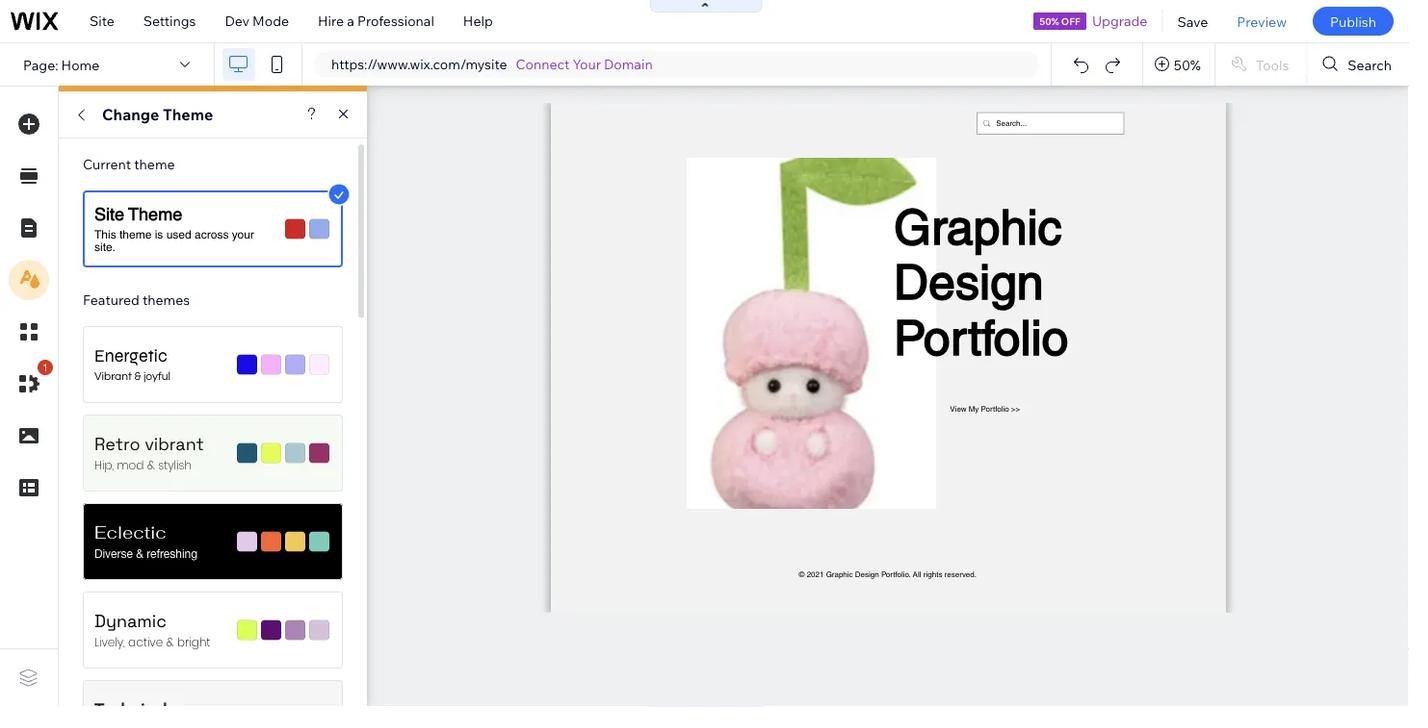 Task type: vqa. For each thing, say whether or not it's contained in the screenshot.
preview button
yes



Task type: describe. For each thing, give the bounding box(es) containing it.
current
[[83, 156, 131, 173]]

change
[[102, 105, 159, 124]]

hip,
[[94, 457, 114, 473]]

search
[[1348, 56, 1392, 73]]

1 button
[[9, 360, 53, 404]]

theme inside site theme this theme is used across your site.
[[119, 228, 152, 241]]

settings
[[143, 13, 196, 29]]

mod
[[117, 457, 144, 473]]

retro vibrant hip, mod & stylish
[[94, 433, 204, 473]]

50% off
[[1039, 15, 1080, 27]]

& inside dynamic lively, active & bright
[[166, 634, 174, 650]]

publish
[[1330, 13, 1376, 30]]

50% button
[[1143, 43, 1214, 86]]

0 vertical spatial theme
[[134, 156, 175, 173]]

save
[[1177, 13, 1208, 30]]

search button
[[1307, 43, 1409, 86]]

energetic
[[94, 346, 167, 366]]

theme for change
[[163, 105, 213, 124]]

dynamic
[[94, 611, 167, 633]]

professional
[[357, 13, 434, 29]]

help
[[463, 13, 493, 29]]

hire a professional
[[318, 13, 434, 29]]

across
[[195, 228, 229, 241]]

1
[[42, 362, 48, 374]]

site for site theme this theme is used across your site.
[[94, 204, 124, 224]]

theme for site
[[129, 204, 182, 224]]

site for site
[[90, 13, 114, 29]]

energetic vibrant & joyful
[[94, 346, 170, 383]]

hire
[[318, 13, 344, 29]]

home
[[61, 56, 99, 73]]

tools button
[[1215, 43, 1306, 86]]

site.
[[94, 241, 115, 254]]

bright
[[177, 634, 211, 650]]

& inside energetic vibrant & joyful
[[134, 371, 141, 383]]



Task type: locate. For each thing, give the bounding box(es) containing it.
preview button
[[1222, 0, 1301, 42]]

lively,
[[94, 634, 125, 650]]

1 horizontal spatial 50%
[[1174, 56, 1201, 73]]

50% down the save button
[[1174, 56, 1201, 73]]

0 vertical spatial 50%
[[1039, 15, 1059, 27]]

theme
[[163, 105, 213, 124], [129, 204, 182, 224]]

site up home
[[90, 13, 114, 29]]

eclectic diverse & refreshing
[[94, 522, 198, 561]]

eclectic
[[94, 522, 166, 545]]

site up this
[[94, 204, 124, 224]]

is
[[155, 228, 163, 241]]

this
[[94, 228, 116, 241]]

your
[[232, 228, 254, 241]]

site
[[90, 13, 114, 29], [94, 204, 124, 224]]

& down eclectic
[[136, 547, 143, 561]]

dynamic lively, active & bright
[[94, 611, 211, 650]]

theme
[[134, 156, 175, 173], [119, 228, 152, 241]]

preview
[[1237, 13, 1287, 30]]

upgrade
[[1092, 13, 1147, 29]]

theme right current on the top of the page
[[134, 156, 175, 173]]

theme up is
[[129, 204, 182, 224]]

featured themes
[[83, 292, 190, 309]]

& inside eclectic diverse & refreshing
[[136, 547, 143, 561]]

& inside retro vibrant hip, mod & stylish
[[147, 457, 155, 473]]

& left joyful
[[134, 371, 141, 383]]

used
[[166, 228, 191, 241]]

50% for 50% off
[[1039, 15, 1059, 27]]

theme inside site theme this theme is used across your site.
[[129, 204, 182, 224]]

&
[[134, 371, 141, 383], [147, 457, 155, 473], [136, 547, 143, 561], [166, 634, 174, 650]]

dev
[[225, 13, 249, 29]]

save button
[[1163, 0, 1222, 42]]

stylish
[[158, 457, 192, 473]]

1 vertical spatial theme
[[129, 204, 182, 224]]

publish button
[[1313, 7, 1394, 36]]

0 vertical spatial theme
[[163, 105, 213, 124]]

retro
[[94, 433, 140, 456]]

1 vertical spatial site
[[94, 204, 124, 224]]

& right mod
[[147, 457, 155, 473]]

& left bright
[[166, 634, 174, 650]]

refreshing
[[147, 547, 198, 561]]

1 vertical spatial 50%
[[1174, 56, 1201, 73]]

change theme
[[102, 105, 213, 124]]

your
[[573, 56, 601, 73]]

site inside site theme this theme is used across your site.
[[94, 204, 124, 224]]

connect
[[516, 56, 570, 73]]

off
[[1061, 15, 1080, 27]]

1 vertical spatial theme
[[119, 228, 152, 241]]

theme right change
[[163, 105, 213, 124]]

featured
[[83, 292, 139, 309]]

https://www.wix.com/mysite connect your domain
[[331, 56, 653, 73]]

dev mode
[[225, 13, 289, 29]]

theme left is
[[119, 228, 152, 241]]

50% for 50%
[[1174, 56, 1201, 73]]

https://www.wix.com/mysite
[[331, 56, 507, 73]]

vibrant
[[145, 433, 204, 456]]

current theme
[[83, 156, 175, 173]]

50%
[[1039, 15, 1059, 27], [1174, 56, 1201, 73]]

themes
[[142, 292, 190, 309]]

active
[[128, 634, 163, 650]]

joyful
[[143, 371, 170, 383]]

tools
[[1256, 56, 1289, 73]]

a
[[347, 13, 354, 29]]

0 vertical spatial site
[[90, 13, 114, 29]]

domain
[[604, 56, 653, 73]]

vibrant
[[94, 371, 132, 383]]

50% left off
[[1039, 15, 1059, 27]]

0 horizontal spatial 50%
[[1039, 15, 1059, 27]]

site theme this theme is used across your site.
[[94, 204, 254, 254]]

mode
[[252, 13, 289, 29]]

50% inside button
[[1174, 56, 1201, 73]]

diverse
[[94, 547, 133, 561]]



